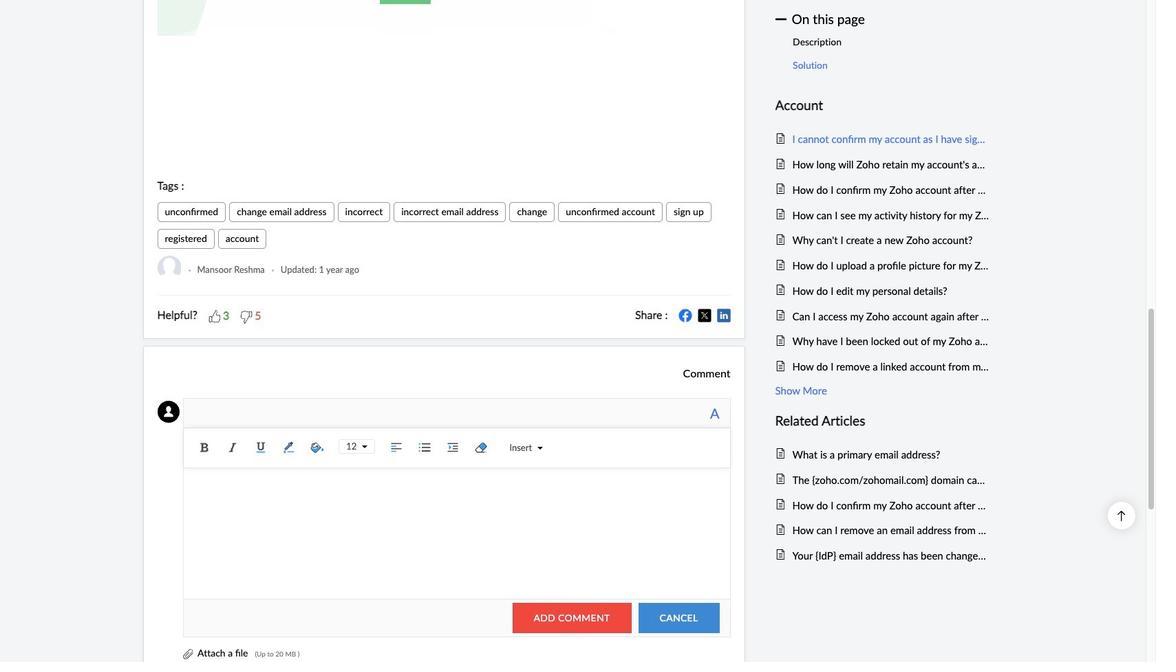 Task type: locate. For each thing, give the bounding box(es) containing it.
insert options image
[[532, 446, 543, 451]]

italic (ctrl+i) image
[[222, 438, 243, 458]]

twitter image
[[697, 309, 711, 323]]

1 vertical spatial heading
[[775, 411, 989, 432]]

background color image
[[307, 438, 328, 458]]

align image
[[386, 438, 407, 458]]

indent image
[[443, 438, 463, 458]]

underline (ctrl+u) image
[[251, 438, 271, 458]]

0 vertical spatial heading
[[775, 95, 989, 116]]

clear formatting image
[[471, 438, 492, 458]]

facebook image
[[678, 309, 692, 323]]

heading
[[775, 95, 989, 116], [775, 411, 989, 432]]

font color image
[[279, 438, 300, 458]]

2 heading from the top
[[775, 411, 989, 432]]



Task type: describe. For each thing, give the bounding box(es) containing it.
bold (ctrl+b) image
[[194, 438, 215, 458]]

font size image
[[357, 444, 368, 450]]

1 heading from the top
[[775, 95, 989, 116]]

lists image
[[415, 438, 435, 458]]

a gif showing how to edit the email address that is registered incorrectly. image
[[157, 0, 731, 36]]

linkedin image
[[717, 309, 731, 323]]



